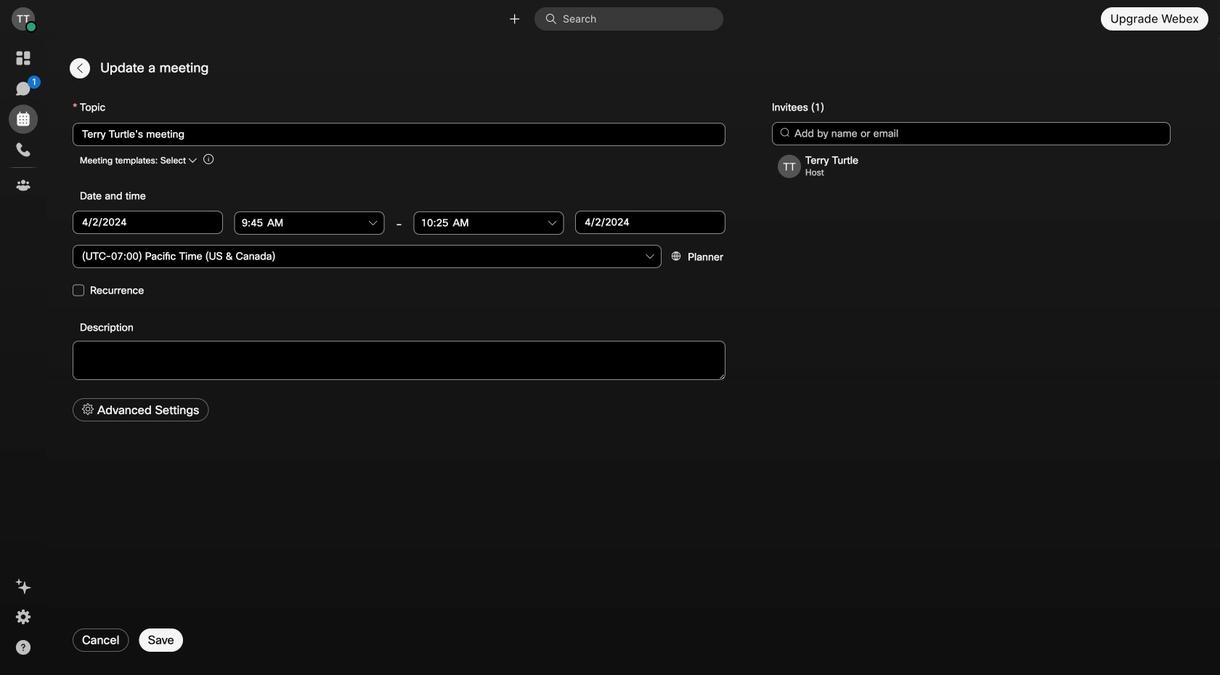 Task type: vqa. For each thing, say whether or not it's contained in the screenshot.
search_18 image
no



Task type: locate. For each thing, give the bounding box(es) containing it.
webex tab list
[[9, 44, 41, 200]]

navigation
[[0, 38, 47, 675]]



